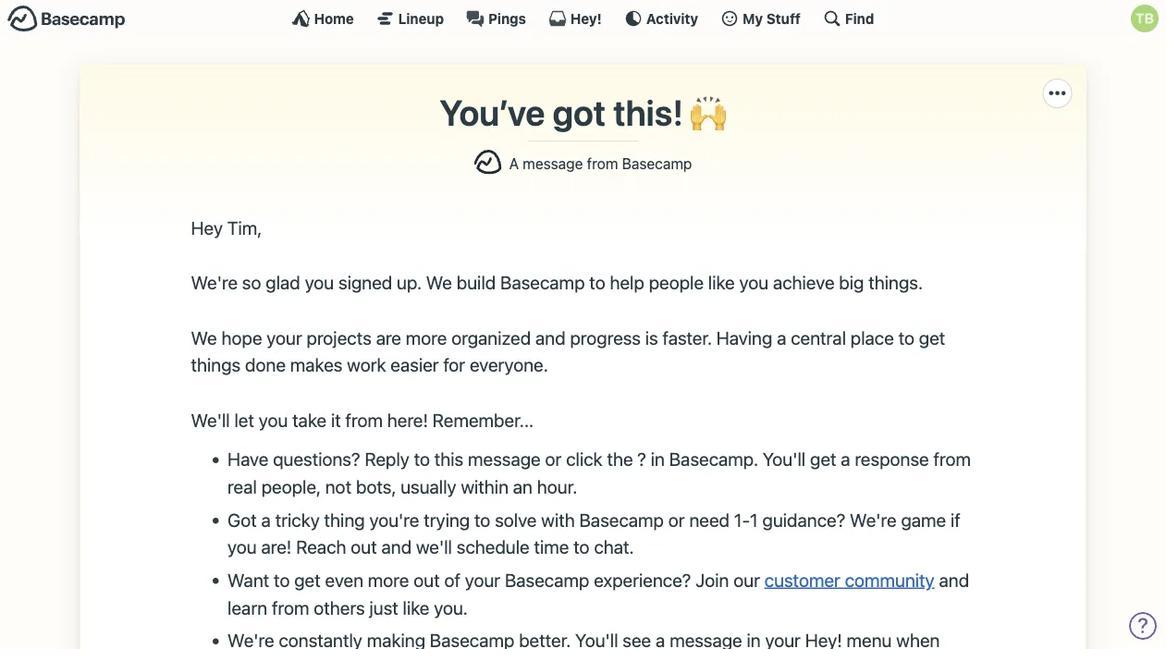 Task type: describe. For each thing, give the bounding box(es) containing it.
thing
[[324, 509, 365, 530]]

is
[[645, 327, 658, 348]]

here!
[[387, 409, 428, 430]]

hey! button
[[548, 9, 602, 28]]

so
[[242, 272, 261, 293]]

basecamp right build
[[500, 272, 585, 293]]

big
[[839, 272, 864, 293]]

from inside have questions? reply to this message or click the ? in basecamp. you'll get a response from real people, not bots, usually within an hour.
[[934, 449, 971, 470]]

people,
[[261, 476, 321, 497]]

organized
[[452, 327, 531, 348]]

just
[[370, 597, 398, 618]]

main element
[[0, 0, 1166, 36]]

within
[[461, 476, 509, 497]]

basecamp.
[[669, 449, 758, 470]]

questions?
[[273, 449, 360, 470]]

and inside we hope your projects are more organized and progress is faster. having a central place to get things done makes work easier for everyone.
[[536, 327, 566, 348]]

activity link
[[624, 9, 698, 28]]

remember...
[[433, 409, 534, 430]]

home link
[[292, 9, 354, 28]]

place
[[851, 327, 894, 348]]

hey
[[191, 217, 223, 238]]

want to get even more out of your basecamp experience? join our customer community
[[228, 569, 935, 591]]

glad
[[266, 272, 300, 293]]

done
[[245, 354, 286, 375]]

reach
[[296, 536, 346, 558]]

guidance?
[[763, 509, 846, 530]]

have
[[228, 449, 269, 470]]

time
[[534, 536, 569, 558]]

my stuff
[[743, 10, 801, 26]]

more inside we hope your projects are more organized and progress is faster. having a central place to get things done makes work easier for everyone.
[[406, 327, 447, 348]]

bots,
[[356, 476, 396, 497]]

1 vertical spatial more
[[368, 569, 409, 591]]

makes
[[290, 354, 343, 375]]

0 vertical spatial message
[[523, 155, 583, 172]]

easier
[[391, 354, 439, 375]]

in
[[651, 449, 665, 470]]

need
[[689, 509, 730, 530]]

others
[[314, 597, 365, 618]]

take
[[292, 409, 327, 430]]

signed
[[339, 272, 392, 293]]

tim,
[[227, 217, 262, 238]]

projects
[[307, 327, 372, 348]]

a
[[509, 155, 519, 172]]

help
[[610, 272, 645, 293]]

game
[[901, 509, 946, 530]]

hope
[[221, 327, 262, 348]]

with
[[541, 509, 575, 530]]

🙌
[[691, 91, 727, 133]]

pings
[[488, 10, 526, 26]]

got
[[553, 91, 606, 133]]

progress
[[570, 327, 641, 348]]

of
[[444, 569, 461, 591]]

from right it
[[345, 409, 383, 430]]

1 vertical spatial your
[[465, 569, 500, 591]]

your inside we hope your projects are more organized and progress is faster. having a central place to get things done makes work easier for everyone.
[[267, 327, 302, 348]]

basecamp down time
[[505, 569, 590, 591]]

it
[[331, 409, 341, 430]]

our
[[734, 569, 760, 591]]

1 horizontal spatial out
[[414, 569, 440, 591]]

we'll let you take it from here! remember...
[[191, 409, 538, 430]]

hey tim,
[[191, 217, 262, 238]]

you right "glad" on the top of page
[[305, 272, 334, 293]]

an
[[513, 476, 533, 497]]

this!
[[613, 91, 684, 133]]

to right want
[[274, 569, 290, 591]]

lineup link
[[376, 9, 444, 28]]

you've got this! 🙌
[[440, 91, 727, 133]]

1-
[[734, 509, 750, 530]]

solve
[[495, 509, 537, 530]]

basecamp inside got a tricky thing you're trying to solve with basecamp or need 1-1 guidance? we're game if you are! reach out and we'll schedule time to chat.
[[579, 509, 664, 530]]

you'll
[[763, 449, 806, 470]]

reply
[[365, 449, 410, 470]]

we inside we hope your projects are more organized and progress is faster. having a central place to get things done makes work easier for everyone.
[[191, 327, 217, 348]]

and inside and learn from others just like you.
[[939, 569, 969, 591]]

we hope your projects are more organized and progress is faster. having a central place to get things done makes work easier for everyone.
[[191, 327, 946, 375]]

customer community link
[[765, 569, 935, 591]]

experience?
[[594, 569, 691, 591]]

a inside got a tricky thing you're trying to solve with basecamp or need 1-1 guidance? we're game if you are! reach out and we'll schedule time to chat.
[[261, 509, 271, 530]]

to left help
[[589, 272, 605, 293]]

tim burton image
[[1131, 5, 1159, 32]]

pings button
[[466, 9, 526, 28]]

like inside and learn from others just like you.
[[403, 597, 430, 618]]

usually
[[401, 476, 457, 497]]

got a tricky thing you're trying to solve with basecamp or need 1-1 guidance? we're game if you are! reach out and we'll schedule time to chat.
[[228, 509, 961, 558]]

things.
[[869, 272, 923, 293]]

chat.
[[594, 536, 634, 558]]

got
[[228, 509, 257, 530]]

a message from basecamp
[[509, 155, 692, 172]]

real
[[228, 476, 257, 497]]

things
[[191, 354, 241, 375]]

we're inside got a tricky thing you're trying to solve with basecamp or need 1-1 guidance? we're game if you are! reach out and we'll schedule time to chat.
[[850, 509, 897, 530]]

find button
[[823, 9, 874, 28]]

my
[[743, 10, 763, 26]]

customer
[[765, 569, 841, 591]]

to inside have questions? reply to this message or click the ? in basecamp. you'll get a response from real people, not bots, usually within an hour.
[[414, 449, 430, 470]]



Task type: locate. For each thing, give the bounding box(es) containing it.
2 horizontal spatial get
[[919, 327, 946, 348]]

central
[[791, 327, 846, 348]]

switch accounts image
[[7, 5, 126, 33]]

and
[[536, 327, 566, 348], [382, 536, 412, 558], [939, 569, 969, 591]]

1 vertical spatial and
[[382, 536, 412, 558]]

hey!
[[571, 10, 602, 26]]

more up easier
[[406, 327, 447, 348]]

from right response
[[934, 449, 971, 470]]

we'll
[[191, 409, 230, 430]]

0 vertical spatial more
[[406, 327, 447, 348]]

2 horizontal spatial and
[[939, 569, 969, 591]]

0 vertical spatial get
[[919, 327, 946, 348]]

trying
[[424, 509, 470, 530]]

tricky
[[275, 509, 320, 530]]

0 vertical spatial your
[[267, 327, 302, 348]]

?
[[638, 449, 646, 470]]

to right time
[[574, 536, 590, 558]]

basecamp
[[622, 155, 692, 172], [500, 272, 585, 293], [579, 509, 664, 530], [505, 569, 590, 591]]

you right let
[[259, 409, 288, 430]]

have questions? reply to this message or click the ? in basecamp. you'll get a response from real people, not bots, usually within an hour.
[[228, 449, 971, 497]]

you've
[[440, 91, 545, 133]]

or
[[545, 449, 562, 470], [669, 509, 685, 530]]

join
[[696, 569, 729, 591]]

get down 'reach'
[[294, 569, 321, 591]]

you
[[305, 272, 334, 293], [739, 272, 769, 293], [259, 409, 288, 430], [228, 536, 257, 558]]

1 horizontal spatial a
[[777, 327, 787, 348]]

like
[[708, 272, 735, 293], [403, 597, 430, 618]]

or inside have questions? reply to this message or click the ? in basecamp. you'll get a response from real people, not bots, usually within an hour.
[[545, 449, 562, 470]]

2 vertical spatial and
[[939, 569, 969, 591]]

we right up.
[[426, 272, 452, 293]]

message
[[523, 155, 583, 172], [468, 449, 541, 470]]

to left 'this'
[[414, 449, 430, 470]]

and down if
[[939, 569, 969, 591]]

even
[[325, 569, 364, 591]]

faster.
[[663, 327, 712, 348]]

want
[[228, 569, 269, 591]]

0 vertical spatial or
[[545, 449, 562, 470]]

or left need
[[669, 509, 685, 530]]

basecamp down this!
[[622, 155, 692, 172]]

a
[[777, 327, 787, 348], [841, 449, 851, 470], [261, 509, 271, 530]]

0 vertical spatial like
[[708, 272, 735, 293]]

from down you've got this! 🙌
[[587, 155, 618, 172]]

basecamp up chat.
[[579, 509, 664, 530]]

0 horizontal spatial your
[[267, 327, 302, 348]]

a left response
[[841, 449, 851, 470]]

1 vertical spatial like
[[403, 597, 430, 618]]

0 horizontal spatial a
[[261, 509, 271, 530]]

1 horizontal spatial get
[[810, 449, 837, 470]]

to right place
[[899, 327, 915, 348]]

click
[[566, 449, 603, 470]]

build
[[457, 272, 496, 293]]

more
[[406, 327, 447, 348], [368, 569, 409, 591]]

1 vertical spatial get
[[810, 449, 837, 470]]

you.
[[434, 597, 468, 618]]

to
[[589, 272, 605, 293], [899, 327, 915, 348], [414, 449, 430, 470], [474, 509, 491, 530], [574, 536, 590, 558], [274, 569, 290, 591]]

1 horizontal spatial or
[[669, 509, 685, 530]]

message up an
[[468, 449, 541, 470]]

work
[[347, 354, 386, 375]]

let
[[234, 409, 254, 430]]

0 vertical spatial a
[[777, 327, 787, 348]]

get inside we hope your projects are more organized and progress is faster. having a central place to get things done makes work easier for everyone.
[[919, 327, 946, 348]]

message inside have questions? reply to this message or click the ? in basecamp. you'll get a response from real people, not bots, usually within an hour.
[[468, 449, 541, 470]]

are
[[376, 327, 401, 348]]

achieve
[[773, 272, 835, 293]]

a left 'central'
[[777, 327, 787, 348]]

0 vertical spatial out
[[351, 536, 377, 558]]

community
[[845, 569, 935, 591]]

out inside got a tricky thing you're trying to solve with basecamp or need 1-1 guidance? we're game if you are! reach out and we'll schedule time to chat.
[[351, 536, 377, 558]]

like right just
[[403, 597, 430, 618]]

1 horizontal spatial and
[[536, 327, 566, 348]]

get right 'you'll'
[[810, 449, 837, 470]]

get inside have questions? reply to this message or click the ? in basecamp. you'll get a response from real people, not bots, usually within an hour.
[[810, 449, 837, 470]]

we'll
[[416, 536, 452, 558]]

for
[[443, 354, 465, 375]]

your
[[267, 327, 302, 348], [465, 569, 500, 591]]

learn
[[228, 597, 267, 618]]

or inside got a tricky thing you're trying to solve with basecamp or need 1-1 guidance? we're game if you are! reach out and we'll schedule time to chat.
[[669, 509, 685, 530]]

you down got
[[228, 536, 257, 558]]

1 horizontal spatial your
[[465, 569, 500, 591]]

2 horizontal spatial a
[[841, 449, 851, 470]]

to inside we hope your projects are more organized and progress is faster. having a central place to get things done makes work easier for everyone.
[[899, 327, 915, 348]]

out left of
[[414, 569, 440, 591]]

we up things
[[191, 327, 217, 348]]

you inside got a tricky thing you're trying to solve with basecamp or need 1-1 guidance? we're game if you are! reach out and we'll schedule time to chat.
[[228, 536, 257, 558]]

a inside we hope your projects are more organized and progress is faster. having a central place to get things done makes work easier for everyone.
[[777, 327, 787, 348]]

stuff
[[767, 10, 801, 26]]

1 vertical spatial we
[[191, 327, 217, 348]]

from inside and learn from others just like you.
[[272, 597, 309, 618]]

1 vertical spatial or
[[669, 509, 685, 530]]

and up everyone.
[[536, 327, 566, 348]]

0 horizontal spatial like
[[403, 597, 430, 618]]

like right the people
[[708, 272, 735, 293]]

you left achieve
[[739, 272, 769, 293]]

1 vertical spatial we're
[[850, 509, 897, 530]]

a inside have questions? reply to this message or click the ? in basecamp. you'll get a response from real people, not bots, usually within an hour.
[[841, 449, 851, 470]]

0 vertical spatial we
[[426, 272, 452, 293]]

my stuff button
[[721, 9, 801, 28]]

we're left the so
[[191, 272, 238, 293]]

get
[[919, 327, 946, 348], [810, 449, 837, 470], [294, 569, 321, 591]]

home
[[314, 10, 354, 26]]

we're so glad you signed up. we build basecamp to help people like you achieve big things.
[[191, 272, 928, 293]]

we
[[426, 272, 452, 293], [191, 327, 217, 348]]

to up schedule at the left of page
[[474, 509, 491, 530]]

you're
[[369, 509, 419, 530]]

get right place
[[919, 327, 946, 348]]

this
[[435, 449, 464, 470]]

1 horizontal spatial we
[[426, 272, 452, 293]]

1 horizontal spatial we're
[[850, 509, 897, 530]]

0 horizontal spatial we're
[[191, 272, 238, 293]]

0 horizontal spatial out
[[351, 536, 377, 558]]

are!
[[261, 536, 292, 558]]

your up 'done'
[[267, 327, 302, 348]]

0 horizontal spatial or
[[545, 449, 562, 470]]

people
[[649, 272, 704, 293]]

2 vertical spatial a
[[261, 509, 271, 530]]

more up just
[[368, 569, 409, 591]]

and inside got a tricky thing you're trying to solve with basecamp or need 1-1 guidance? we're game if you are! reach out and we'll schedule time to chat.
[[382, 536, 412, 558]]

a right got
[[261, 509, 271, 530]]

0 vertical spatial and
[[536, 327, 566, 348]]

lineup
[[398, 10, 444, 26]]

1 vertical spatial message
[[468, 449, 541, 470]]

2 vertical spatial get
[[294, 569, 321, 591]]

1 vertical spatial out
[[414, 569, 440, 591]]

0 horizontal spatial and
[[382, 536, 412, 558]]

0 vertical spatial we're
[[191, 272, 238, 293]]

out down thing on the left of page
[[351, 536, 377, 558]]

your right of
[[465, 569, 500, 591]]

everyone.
[[470, 354, 548, 375]]

1 vertical spatial a
[[841, 449, 851, 470]]

the
[[607, 449, 633, 470]]

from right learn on the bottom of the page
[[272, 597, 309, 618]]

and down you're
[[382, 536, 412, 558]]

out
[[351, 536, 377, 558], [414, 569, 440, 591]]

1 horizontal spatial like
[[708, 272, 735, 293]]

hour.
[[537, 476, 577, 497]]

0 horizontal spatial we
[[191, 327, 217, 348]]

having
[[717, 327, 773, 348]]

message right a
[[523, 155, 583, 172]]

0 horizontal spatial get
[[294, 569, 321, 591]]

we're left game
[[850, 509, 897, 530]]

or up hour.
[[545, 449, 562, 470]]

response
[[855, 449, 929, 470]]

if
[[951, 509, 961, 530]]

and learn from others just like you.
[[228, 569, 969, 618]]



Task type: vqa. For each thing, say whether or not it's contained in the screenshot.
Annie Bryan 'image' in the left of the page
no



